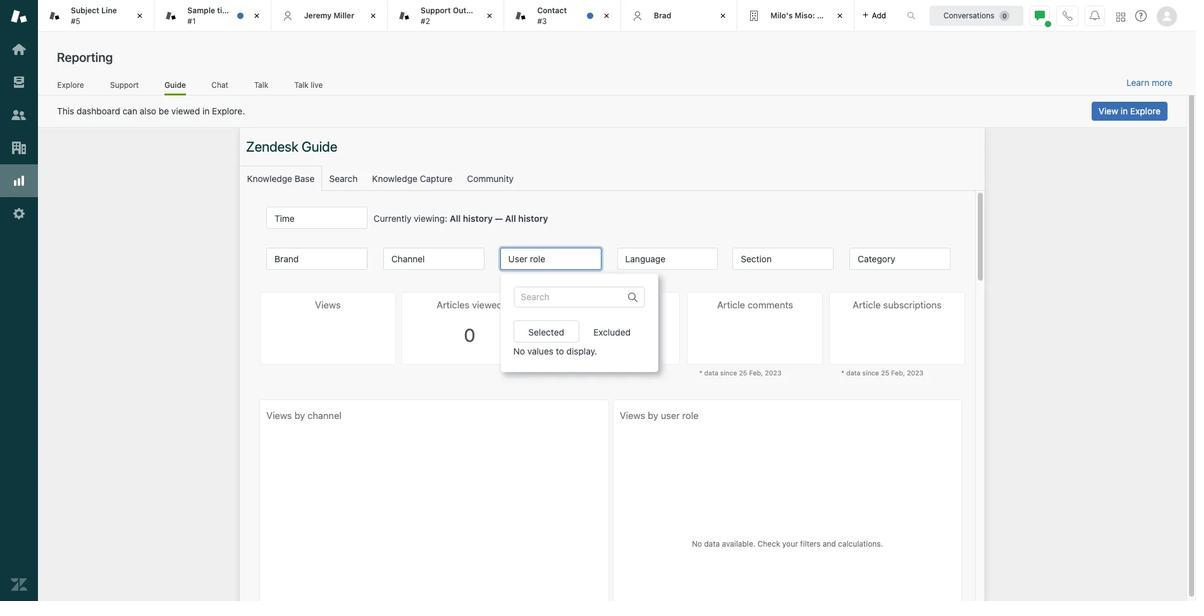 Task type: describe. For each thing, give the bounding box(es) containing it.
#3
[[538, 16, 547, 26]]

also
[[140, 106, 156, 116]]

add
[[872, 10, 887, 20]]

support outreach #2
[[421, 6, 488, 26]]

be
[[159, 106, 169, 116]]

brad
[[654, 11, 672, 20]]

conversations button
[[930, 5, 1024, 26]]

close image inside brad tab
[[717, 9, 730, 22]]

reporting image
[[11, 173, 27, 189]]

4 close image from the left
[[600, 9, 613, 22]]

0 horizontal spatial explore
[[57, 80, 84, 90]]

button displays agent's chat status as online. image
[[1035, 10, 1045, 21]]

support for support outreach #2
[[421, 6, 451, 15]]

1 close image from the left
[[134, 9, 146, 22]]

conversations
[[944, 10, 995, 20]]

jeremy
[[304, 11, 332, 20]]

close image for fourth tab
[[834, 9, 846, 22]]

line
[[101, 6, 117, 15]]

this dashboard can also be viewed in explore.
[[57, 106, 245, 116]]

get help image
[[1136, 10, 1147, 22]]

#2
[[421, 16, 430, 26]]

contact #3
[[538, 6, 567, 26]]

learn
[[1127, 77, 1150, 88]]

zendesk products image
[[1117, 12, 1126, 21]]

talk link
[[254, 80, 269, 94]]

live
[[311, 80, 323, 90]]

4 tab from the left
[[738, 0, 855, 32]]

view
[[1099, 106, 1119, 116]]

notifications image
[[1090, 10, 1101, 21]]

brad tab
[[621, 0, 738, 32]]

jeremy miller
[[304, 11, 354, 20]]

views image
[[11, 74, 27, 90]]

viewed
[[171, 106, 200, 116]]

zendesk image
[[11, 577, 27, 594]]

add button
[[855, 0, 894, 31]]

view in explore button
[[1092, 102, 1168, 121]]



Task type: locate. For each thing, give the bounding box(es) containing it.
can
[[123, 106, 137, 116]]

more
[[1152, 77, 1173, 88]]

chat link
[[211, 80, 229, 94]]

talk for talk
[[254, 80, 268, 90]]

talk
[[254, 80, 268, 90], [294, 80, 309, 90]]

get started image
[[11, 41, 27, 58]]

close image left the jeremy at top
[[250, 9, 263, 22]]

tabs tab list
[[38, 0, 894, 32]]

view in explore
[[1099, 106, 1161, 116]]

0 horizontal spatial close image
[[484, 9, 496, 22]]

outreach
[[453, 6, 488, 15]]

organizations image
[[11, 140, 27, 156]]

in inside button
[[1121, 106, 1128, 116]]

miller
[[334, 11, 354, 20]]

admin image
[[11, 206, 27, 222]]

guide
[[165, 80, 186, 90]]

1 close image from the left
[[484, 9, 496, 22]]

talk right chat
[[254, 80, 268, 90]]

main element
[[0, 0, 38, 602]]

0 horizontal spatial support
[[110, 80, 139, 90]]

explore link
[[57, 80, 84, 94]]

in right the view
[[1121, 106, 1128, 116]]

1 vertical spatial support
[[110, 80, 139, 90]]

2 close image from the left
[[834, 9, 846, 22]]

1 horizontal spatial support
[[421, 6, 451, 15]]

#1 tab
[[155, 0, 271, 32]]

support link
[[110, 80, 139, 94]]

tab containing support outreach
[[388, 0, 505, 32]]

explore down learn more link
[[1131, 106, 1161, 116]]

2 close image from the left
[[250, 9, 263, 22]]

close image inside #1 tab
[[250, 9, 263, 22]]

chat
[[212, 80, 228, 90]]

jeremy miller tab
[[271, 0, 388, 32]]

2 in from the left
[[1121, 106, 1128, 116]]

explore.
[[212, 106, 245, 116]]

support up #2
[[421, 6, 451, 15]]

2 tab from the left
[[388, 0, 505, 32]]

0 horizontal spatial in
[[203, 106, 210, 116]]

3 close image from the left
[[367, 9, 380, 22]]

explore inside button
[[1131, 106, 1161, 116]]

1 horizontal spatial in
[[1121, 106, 1128, 116]]

talk live link
[[294, 80, 323, 94]]

dashboard
[[77, 106, 120, 116]]

subject line #5
[[71, 6, 117, 26]]

close image left "#3"
[[484, 9, 496, 22]]

reporting
[[57, 50, 113, 65]]

#1
[[188, 16, 196, 26]]

in
[[203, 106, 210, 116], [1121, 106, 1128, 116]]

customers image
[[11, 107, 27, 123]]

close image left add dropdown button
[[834, 9, 846, 22]]

1 vertical spatial explore
[[1131, 106, 1161, 116]]

tab
[[38, 0, 155, 32], [388, 0, 505, 32], [505, 0, 621, 32], [738, 0, 855, 32]]

guide link
[[165, 80, 186, 96]]

learn more
[[1127, 77, 1173, 88]]

explore
[[57, 80, 84, 90], [1131, 106, 1161, 116]]

this
[[57, 106, 74, 116]]

support for support
[[110, 80, 139, 90]]

1 horizontal spatial talk
[[294, 80, 309, 90]]

support up can
[[110, 80, 139, 90]]

0 vertical spatial explore
[[57, 80, 84, 90]]

explore up this
[[57, 80, 84, 90]]

1 talk from the left
[[254, 80, 268, 90]]

subject
[[71, 6, 99, 15]]

support inside "support outreach #2"
[[421, 6, 451, 15]]

3 tab from the left
[[505, 0, 621, 32]]

0 horizontal spatial talk
[[254, 80, 268, 90]]

support
[[421, 6, 451, 15], [110, 80, 139, 90]]

1 horizontal spatial close image
[[834, 9, 846, 22]]

close image
[[134, 9, 146, 22], [250, 9, 263, 22], [367, 9, 380, 22], [600, 9, 613, 22], [717, 9, 730, 22]]

0 vertical spatial support
[[421, 6, 451, 15]]

tab containing contact
[[505, 0, 621, 32]]

close image right miller
[[367, 9, 380, 22]]

zendesk support image
[[11, 8, 27, 25]]

1 horizontal spatial explore
[[1131, 106, 1161, 116]]

close image right brad
[[717, 9, 730, 22]]

talk live
[[294, 80, 323, 90]]

tab containing subject line
[[38, 0, 155, 32]]

learn more link
[[1127, 77, 1173, 89]]

1 in from the left
[[203, 106, 210, 116]]

2 talk from the left
[[294, 80, 309, 90]]

talk left 'live'
[[294, 80, 309, 90]]

close image
[[484, 9, 496, 22], [834, 9, 846, 22]]

5 close image from the left
[[717, 9, 730, 22]]

in right viewed
[[203, 106, 210, 116]]

1 tab from the left
[[38, 0, 155, 32]]

contact
[[538, 6, 567, 15]]

#5
[[71, 16, 80, 26]]

close image right contact #3
[[600, 9, 613, 22]]

close image inside "jeremy miller" 'tab'
[[367, 9, 380, 22]]

talk for talk live
[[294, 80, 309, 90]]

close image right line
[[134, 9, 146, 22]]

close image for tab containing support outreach
[[484, 9, 496, 22]]



Task type: vqa. For each thing, say whether or not it's contained in the screenshot.
View in Explore button
yes



